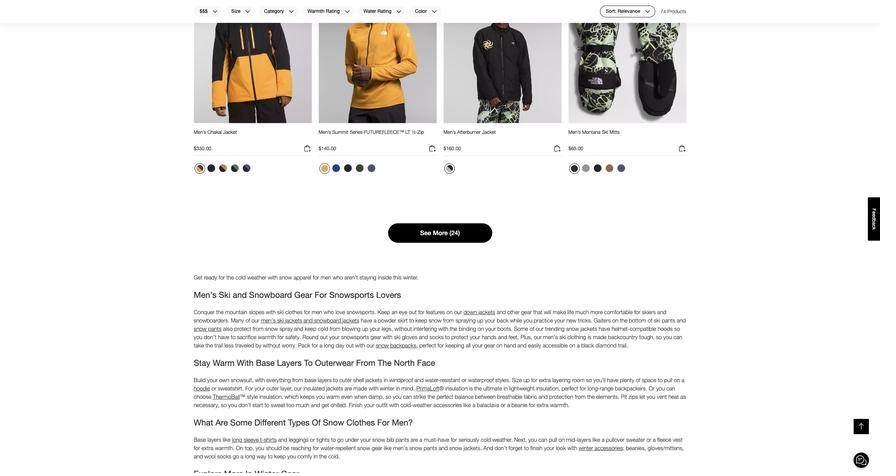 Task type: vqa. For each thing, say whether or not it's contained in the screenshot.
the range
yes



Task type: describe. For each thing, give the bounding box(es) containing it.
f e e d b a c k
[[872, 208, 877, 230]]

2 horizontal spatial out
[[409, 309, 417, 315]]

from up warmth
[[253, 326, 264, 332]]

layers inside and leggings or tights to go under your snow bib pants are a must-have for seriously cold weather. next, you can pull on mid-layers like a pullover sweater or a fleece vest for extra warmth. on top, you should be reaching for water-repellent snow gear like men's snow pants and snow jackets. and don't forget to finish your look with
[[577, 437, 591, 443]]

repellent
[[336, 445, 356, 451]]

go inside and leggings or tights to go under your snow bib pants are a must-have for seriously cold weather. next, you can pull on mid-layers like a pullover sweater or a fleece vest for extra warmth. on top, you should be reaching for water-repellent snow gear like men's snow pants and snow jackets. and don't forget to finish your look with
[[337, 437, 344, 443]]

styles.
[[496, 377, 511, 383]]

you up finish
[[529, 437, 537, 443]]

montana
[[582, 129, 601, 135]]

1 horizontal spatial for
[[315, 290, 327, 300]]

your right 'all'
[[472, 342, 483, 349]]

cold.
[[328, 453, 340, 460]]

ski up the snow backpacks link
[[394, 334, 401, 340]]

should
[[266, 445, 282, 451]]

snow down seriously
[[449, 445, 462, 451]]

and
[[484, 445, 493, 451]]

0 vertical spatial protect
[[234, 326, 251, 332]]

sort: relevance button
[[600, 6, 655, 17]]

men's montana ski mitts button
[[569, 129, 620, 142]]

and other gear that will make life much more comfortable for skiers and snowboarders. many of our
[[194, 309, 667, 324]]

must-
[[424, 437, 438, 443]]

down
[[464, 309, 477, 315]]

face
[[417, 358, 435, 368]]

products
[[668, 8, 687, 14]]

easily
[[528, 342, 541, 349]]

0 vertical spatial men
[[321, 274, 331, 281]]

winter inside build your own snowsuit, with everything from base layers to outer shell jackets in windproof and water-resistant or waterproof styles. size up for extra layering room so you'll have plenty of space to pull on a hoodie or sweatshirt. for your outer layer, our insulated jackets are made with winter in mind. primaloft
[[380, 385, 394, 392]]

on inside men's ski jackets and snowboard jackets have a powder skirt to keep snow from spraying up your back while you practice your new tricks. gaiters on the bottom of ski pants and snow pants
[[612, 317, 619, 324]]

have inside and leggings or tights to go under your snow bib pants are a must-have for seriously cold weather. next, you can pull on mid-layers like a pullover sweater or a fleece vest for extra warmth. on top, you should be reaching for water-repellent snow gear like men's snow pants and snow jackets. and don't forget to finish your look with
[[438, 437, 449, 443]]

snow left 'apparel'
[[279, 274, 292, 281]]

skiers
[[642, 309, 656, 315]]

long inside also protect from snow spray and keep cold from blowing up your legs, without interfering with the binding on your boots. some of our trending snow jackets have helmet-compatible hoods so you don't have to sacrifice warmth for safety. round out your snowsports gear with ski gloves and socks to protect your hands and feet. plus, our men's ski clothing is made backcountry tough, so you can take the trail less traveled by without worry. pack for a long day out with our
[[324, 342, 334, 349]]

don't inside ™ style insulation, which keeps you warm even when damp, so you can strike the perfect balance between breathable fabric and protection from the elements. pit zips let you vent heat as necessary, so you don't start to sweat too much and get chilled. finish your outfit with cold-weather accessories like a balaclava or a beanie for extra warmth.
[[239, 402, 251, 408]]

like up winter accessories
[[593, 437, 600, 443]]

category
[[264, 8, 284, 14]]

1 vertical spatial men
[[312, 309, 322, 315]]

extra inside and leggings or tights to go under your snow bib pants are a must-have for seriously cold weather. next, you can pull on mid-layers like a pullover sweater or a fleece vest for extra warmth. on top, you should be reaching for water-repellent snow gear like men's snow pants and snow jackets. and don't forget to finish your look with
[[202, 445, 213, 451]]

top,
[[245, 445, 254, 451]]

keep for you
[[274, 453, 286, 460]]

for down the tights
[[313, 445, 319, 451]]

like inside ™ style insulation, which keeps you warm even when damp, so you can strike the perfect balance between breathable fabric and protection from the elements. pit zips let you vent heat as necessary, so you don't start to sweat too much and get chilled. finish your outfit with cold-weather accessories like a balaclava or a beanie for extra warmth.
[[463, 402, 471, 408]]

leggings
[[289, 437, 309, 443]]

$choose color$ option group for $140.00
[[319, 163, 378, 177]]

,
[[416, 342, 418, 349]]

warmth
[[258, 334, 276, 340]]

1 vertical spatial without
[[263, 342, 280, 349]]

with inside ™ style insulation, which keeps you warm even when damp, so you can strike the perfect balance between breathable fabric and protection from the elements. pit zips let you vent heat as necessary, so you don't start to sweat too much and get chilled. finish your outfit with cold-weather accessories like a balaclava or a beanie for extra warmth.
[[389, 402, 399, 408]]

cold inside also protect from snow spray and keep cold from blowing up your legs, without interfering with the binding on your boots. some of our trending snow jackets have helmet-compatible hoods so you don't have to sacrifice warmth for safety. round out your snowsports gear with ski gloves and socks to protect your hands and feet. plus, our men's ski clothing is made backcountry tough, so you can take the trail less traveled by without worry. pack for a long day out with our
[[318, 326, 328, 332]]

much inside ™ style insulation, which keeps you warm even when damp, so you can strike the perfect balance between breathable fabric and protection from the elements. pit zips let you vent heat as necessary, so you don't start to sweat too much and get chilled. finish your outfit with cold-weather accessories like a balaclava or a beanie for extra warmth.
[[296, 402, 310, 408]]

to inside : beanies, gloves/mittens, and wool socks go a long way to keep you comfy in the cold.
[[268, 453, 273, 460]]

Cave Blue radio
[[366, 163, 377, 174]]

snow left bib
[[372, 437, 385, 443]]

way
[[257, 453, 266, 460]]

74
[[661, 8, 666, 14]]

1 tnf black image from the left
[[207, 165, 215, 172]]

so down hoods
[[656, 334, 662, 340]]

your up style
[[255, 385, 265, 392]]

get
[[322, 402, 329, 408]]

our down snowsports
[[367, 342, 374, 349]]

staying
[[360, 274, 376, 281]]

legs,
[[382, 326, 393, 332]]

on left hand
[[497, 342, 503, 349]]

beanies,
[[626, 445, 646, 451]]

almond butter/tnf black image
[[219, 165, 227, 172]]

a down breathable
[[507, 402, 510, 408]]

accessible
[[543, 342, 568, 349]]

with down snowsports
[[355, 342, 365, 349]]

your down make
[[555, 317, 565, 324]]

the
[[378, 358, 392, 368]]

futurefleece™
[[364, 129, 404, 135]]

tnf black/misty sage image
[[446, 165, 453, 172]]

bib
[[387, 437, 394, 443]]

the down long-
[[587, 394, 595, 400]]

so right hoods
[[674, 326, 680, 332]]

is inside also protect from snow spray and keep cold from blowing up your legs, without interfering with the binding on your boots. some of our trending snow jackets have helmet-compatible hoods so you don't have to sacrifice warmth for safety. round out your snowsports gear with ski gloves and socks to protect your hands and feet. plus, our men's ski clothing is made backcountry tough, so you can take the trail less traveled by without worry. pack for a long day out with our
[[588, 334, 592, 340]]

socks inside also protect from snow spray and keep cold from blowing up your legs, without interfering with the binding on your boots. some of our trending snow jackets have helmet-compatible hoods so you don't have to sacrifice warmth for safety. round out your snowsports gear with ski gloves and socks to protect your hands and feet. plus, our men's ski clothing is made backcountry tough, so you can take the trail less traveled by without worry. pack for a long day out with our
[[430, 334, 444, 340]]

perfect inside ™ style insulation, which keeps you warm even when damp, so you can strike the perfect balance between breathable fabric and protection from the elements. pit zips let you vent heat as necessary, so you don't start to sweat too much and get chilled. finish your outfit with cold-weather accessories like a balaclava or a beanie for extra warmth.
[[437, 394, 453, 400]]

for left keeping
[[438, 342, 444, 349]]

0 vertical spatial base
[[256, 358, 275, 368]]

be
[[283, 445, 289, 451]]

snow down new
[[566, 326, 579, 332]]

from inside men's ski jackets and snowboard jackets have a powder skirt to keep snow from spraying up your back while you practice your new tricks. gaiters on the bottom of ski pants and snow pants
[[443, 317, 454, 324]]

you down or
[[647, 394, 656, 400]]

jackets down clothes
[[285, 317, 302, 324]]

your up hands
[[486, 326, 496, 332]]

a left 'must-'
[[420, 437, 423, 443]]

k
[[872, 227, 877, 230]]

and leggings or tights to go under your snow bib pants are a must-have for seriously cold weather. next, you can pull on mid-layers like a pullover sweater or a fleece vest for extra warmth. on top, you should be reaching for water-repellent snow gear like men's snow pants and snow jackets. and don't forget to finish your look with
[[194, 437, 683, 451]]

bottom
[[629, 317, 646, 324]]

too
[[287, 402, 294, 408]]

or up insulation
[[462, 377, 467, 383]]

to up warm
[[333, 377, 338, 383]]

some inside also protect from snow spray and keep cold from blowing up your legs, without interfering with the binding on your boots. some of our trending snow jackets have helmet-compatible hoods so you don't have to sacrifice warmth for safety. round out your snowsports gear with ski gloves and socks to protect your hands and feet. plus, our men's ski clothing is made backcountry tough, so you can take the trail less traveled by without worry. pack for a long day out with our
[[514, 326, 528, 332]]

to inside men's ski jackets and snowboard jackets have a powder skirt to keep snow from spraying up your back while you practice your new tricks. gaiters on the bottom of ski pants and snow pants
[[409, 317, 414, 324]]

men's for men's montana ski mitts
[[569, 129, 581, 135]]

0 horizontal spatial out
[[320, 334, 328, 340]]

or right sweater
[[647, 437, 652, 443]]

size button
[[226, 6, 255, 17]]

utility brown image
[[606, 165, 613, 172]]

to left finish
[[524, 445, 529, 451]]

or right hoodie
[[212, 385, 216, 392]]

jackets up warm
[[326, 385, 343, 392]]

go inside : beanies, gloves/mittens, and wool socks go a long way to keep you comfy in the cold.
[[233, 453, 239, 460]]

1 vertical spatial accessories
[[595, 445, 623, 451]]

our up "spraying"
[[454, 309, 462, 315]]

keeping
[[446, 342, 464, 349]]

snow down snowboarders.
[[194, 326, 207, 332]]

have down also
[[218, 334, 229, 340]]

0 horizontal spatial cold
[[236, 274, 246, 281]]

a up winter accessories
[[602, 437, 605, 443]]

of inside also protect from snow spray and keep cold from blowing up your legs, without interfering with the binding on your boots. some of our trending snow jackets have helmet-compatible hoods so you don't have to sacrifice warmth for safety. round out your snowsports gear with ski gloves and socks to protect your hands and feet. plus, our men's ski clothing is made backcountry tough, so you can take the trail less traveled by without worry. pack for a long day out with our
[[530, 326, 534, 332]]

™ style insulation, which keeps you warm even when damp, so you can strike the perfect balance between breathable fabric and protection from the elements. pit zips let you vent heat as necessary, so you don't start to sweat too much and get chilled. finish your outfit with cold-weather accessories like a balaclava or a beanie for extra warmth.
[[194, 394, 686, 408]]

many
[[231, 317, 244, 324]]

your up 'all'
[[470, 334, 480, 340]]

a inside men's ski jackets and snowboard jackets have a powder skirt to keep snow from spraying up your back while you practice your new tricks. gaiters on the bottom of ski pants and snow pants
[[374, 317, 377, 324]]

$choose color$ option group for $330.00
[[194, 163, 253, 177]]

$160.00
[[444, 145, 461, 151]]

you down hoods
[[664, 334, 672, 340]]

your left back
[[485, 317, 495, 324]]

you inside : beanies, gloves/mittens, and wool socks go a long way to keep you comfy in the cold.
[[287, 453, 296, 460]]

made inside build your own snowsuit, with everything from base layers to outer shell jackets in windproof and water-resistant or waterproof styles. size up for extra layering room so you'll have plenty of space to pull on a hoodie or sweatshirt. for your outer layer, our insulated jackets are made with winter in mind. primaloft
[[354, 385, 367, 392]]

ski left clothes
[[277, 309, 284, 315]]

snow up warmth
[[265, 326, 278, 332]]

with up snowboard
[[268, 274, 278, 281]]

your up day
[[329, 334, 340, 340]]

between
[[475, 394, 496, 400]]

our up easily in the right bottom of the page
[[534, 334, 542, 340]]

spray
[[280, 326, 293, 332]]

b
[[872, 219, 877, 222]]

extra inside build your own snowsuit, with everything from base layers to outer shell jackets in windproof and water-resistant or waterproof styles. size up for extra layering room so you'll have plenty of space to pull on a hoodie or sweatshirt. for your outer layer, our insulated jackets are made with winter in mind. primaloft
[[539, 377, 551, 383]]

pants down snowboarders.
[[208, 326, 222, 332]]

for inside build your own snowsuit, with everything from base layers to outer shell jackets in windproof and water-resistant or waterproof styles. size up for extra layering room so you'll have plenty of space to pull on a hoodie or sweatshirt. for your outer layer, our insulated jackets are made with winter in mind. primaloft
[[531, 377, 538, 383]]

snowsports
[[341, 334, 369, 340]]

the up snowboarders.
[[216, 309, 224, 315]]

gear inside also protect from snow spray and keep cold from blowing up your legs, without interfering with the binding on your boots. some of our trending snow jackets have helmet-compatible hoods so you don't have to sacrifice warmth for safety. round out your snowsports gear with ski gloves and socks to protect your hands and feet. plus, our men's ski clothing is made backcountry tough, so you can take the trail less traveled by without worry. pack for a long day out with our
[[371, 334, 381, 340]]

lightweight
[[509, 385, 535, 392]]

you up the take
[[194, 334, 202, 340]]

interfering
[[414, 326, 437, 332]]

north
[[394, 358, 415, 368]]

jacket for men's afterburner jacket
[[482, 129, 496, 135]]

you down thermoball link
[[228, 402, 237, 408]]

a down the clothing
[[577, 342, 580, 349]]

with inside and leggings or tights to go under your snow bib pants are a must-have for seriously cold weather. next, you can pull on mid-layers like a pullover sweater or a fleece vest for extra warmth. on top, you should be reaching for water-repellent snow gear like men's snow pants and snow jackets. and don't forget to finish your look with
[[568, 445, 577, 451]]

Cave Blue/TNF Black radio
[[241, 163, 252, 174]]

pants down 'must-'
[[424, 445, 437, 451]]

you up way
[[256, 445, 264, 451]]

forget
[[509, 445, 523, 451]]

so down 'thermoball'
[[221, 402, 227, 408]]

layers inside build your own snowsuit, with everything from base layers to outer shell jackets in windproof and water-resistant or waterproof styles. size up for extra layering room so you'll have plenty of space to pull on a hoodie or sweatshirt. for your outer layer, our insulated jackets are made with winter in mind. primaloft
[[318, 377, 332, 383]]

long sleeve t-shirts link
[[232, 437, 277, 443]]

to up less
[[231, 334, 236, 340]]

helmet-
[[612, 326, 630, 332]]

1 vertical spatial long
[[232, 437, 242, 443]]

your left look on the right
[[544, 445, 555, 451]]

primaloft
[[416, 385, 439, 392]]

jacket for men's chakal jacket
[[223, 129, 237, 135]]

plenty
[[620, 377, 634, 383]]

the left binding
[[450, 326, 457, 332]]

Summit Gold radio
[[319, 163, 330, 174]]

category button
[[258, 6, 299, 17]]

pants up hoods
[[662, 317, 675, 324]]

: beanies, gloves/mittens, and wool socks go a long way to keep you comfy in the cold.
[[194, 445, 684, 460]]

ski up hoods
[[654, 317, 661, 324]]

gear down hands
[[484, 342, 495, 349]]

your left legs,
[[370, 326, 380, 332]]

a down balance
[[473, 402, 476, 408]]

your inside ™ style insulation, which keeps you warm even when damp, so you can strike the perfect balance between breathable fabric and protection from the elements. pit zips let you vent heat as necessary, so you don't start to sweat too much and get chilled. finish your outfit with cold-weather accessories like a balaclava or a beanie for extra warmth.
[[364, 402, 374, 408]]

0 vertical spatial outer
[[340, 377, 352, 383]]

men's chakal jacket button
[[194, 129, 237, 142]]

a inside build your own snowsuit, with everything from base layers to outer shell jackets in windproof and water-resistant or waterproof styles. size up for extra layering room so you'll have plenty of space to pull on a hoodie or sweatshirt. for your outer layer, our insulated jackets are made with winter in mind. primaloft
[[682, 377, 685, 383]]

for inside and other gear that will make life much more comfortable for skiers and snowboarders. many of our
[[634, 309, 641, 315]]

pants right bib
[[396, 437, 409, 443]]

1 tnf black radio from the left
[[206, 163, 217, 174]]

a left 'fleece' at right bottom
[[653, 437, 656, 443]]

socks inside : beanies, gloves/mittens, and wool socks go a long way to keep you comfy in the cold.
[[217, 453, 231, 460]]

layers
[[277, 358, 302, 368]]

are inside and leggings or tights to go under your snow bib pants are a must-have for seriously cold weather. next, you can pull on mid-layers like a pullover sweater or a fleece vest for extra warmth. on top, you should be reaching for water-repellent snow gear like men's snow pants and snow jackets. and don't forget to finish your look with
[[411, 437, 418, 443]]

pull inside and leggings or tights to go under your snow bib pants are a must-have for seriously cold weather. next, you can pull on mid-layers like a pullover sweater or a fleece vest for extra warmth. on top, you should be reaching for water-repellent snow gear like men's snow pants and snow jackets. and don't forget to finish your look with
[[549, 437, 557, 443]]

from inside build your own snowsuit, with everything from base layers to outer shell jackets in windproof and water-resistant or waterproof styles. size up for extra layering room so you'll have plenty of space to pull on a hoodie or sweatshirt. for your outer layer, our insulated jackets are made with winter in mind. primaloft
[[292, 377, 303, 383]]

on inside and leggings or tights to go under your snow bib pants are a must-have for seriously cold weather. next, you can pull on mid-layers like a pullover sweater or a fleece vest for extra warmth. on top, you should be reaching for water-repellent snow gear like men's snow pants and snow jackets. and don't forget to finish your look with
[[559, 437, 565, 443]]

jackets right shell
[[366, 377, 382, 383]]

in inside : beanies, gloves/mittens, and wool socks go a long way to keep you comfy in the cold.
[[314, 453, 318, 460]]

your right under
[[361, 437, 371, 443]]

in down the windproof
[[396, 385, 400, 392]]

ski up spray
[[277, 317, 284, 324]]

see more (24)
[[420, 229, 460, 237]]

is inside "® insulation is the ultimate in lightweight insulation, perfect for long-range backpackers. or you can choose"
[[469, 385, 473, 392]]

the inside "® insulation is the ultimate in lightweight insulation, perfect for long-range backpackers. or you can choose"
[[474, 385, 482, 392]]

an
[[392, 309, 398, 315]]

½-
[[412, 129, 418, 135]]

with down legs,
[[383, 334, 393, 340]]

ski up accessible
[[560, 334, 566, 340]]

to right space
[[658, 377, 663, 383]]

with right slopes on the bottom of the page
[[266, 309, 276, 315]]

snowboarders.
[[194, 317, 229, 324]]

to right the tights
[[331, 437, 336, 443]]

you up the cold-
[[393, 394, 402, 400]]

snow down men? at the bottom left of the page
[[409, 445, 422, 451]]

2 horizontal spatial for
[[377, 418, 390, 427]]

of inside and other gear that will make life much more comfortable for skiers and snowboarders. many of our
[[246, 317, 250, 324]]

can inside "® insulation is the ultimate in lightweight insulation, perfect for long-range backpackers. or you can choose"
[[667, 385, 675, 392]]

your left own
[[207, 377, 218, 383]]

build
[[194, 377, 206, 383]]

up inside build your own snowsuit, with everything from base layers to outer shell jackets in windproof and water-resistant or waterproof styles. size up for extra layering room so you'll have plenty of space to pull on a hoodie or sweatshirt. for your outer layer, our insulated jackets are made with winter in mind. primaloft
[[524, 377, 530, 383]]

tough,
[[639, 334, 655, 340]]

don't inside also protect from snow spray and keep cold from blowing up your legs, without interfering with the binding on your boots. some of our trending snow jackets have helmet-compatible hoods so you don't have to sacrifice warmth for safety. round out your snowsports gear with ski gloves and socks to protect your hands and feet. plus, our men's ski clothing is made backcountry tough, so you can take the trail less traveled by without worry. pack for a long day out with our
[[204, 334, 216, 340]]

Asphalt Grey/Summit Gold radio
[[194, 163, 205, 174]]

the inside men's ski jackets and snowboard jackets have a powder skirt to keep snow from spraying up your back while you practice your new tricks. gaiters on the bottom of ski pants and snow pants
[[620, 317, 628, 324]]

for down spray
[[278, 334, 284, 340]]

men's afterburner jacket image
[[444, 0, 562, 124]]

jackets right the down
[[479, 309, 495, 315]]

snow backpacks , perfect for keeping all your gear on hand and easily accessible on a black diamond trail.
[[376, 342, 628, 349]]

so inside build your own snowsuit, with everything from base layers to outer shell jackets in windproof and water-resistant or waterproof styles. size up for extra layering room so you'll have plenty of space to pull on a hoodie or sweatshirt. for your outer layer, our insulated jackets are made with winter in mind. primaloft
[[586, 377, 592, 383]]

waterproof
[[468, 377, 494, 383]]

water- inside and leggings or tights to go under your snow bib pants are a must-have for seriously cold weather. next, you can pull on mid-layers like a pullover sweater or a fleece vest for extra warmth. on top, you should be reaching for water-repellent snow gear like men's snow pants and snow jackets. and don't forget to finish your look with
[[321, 445, 336, 451]]

have down gaiters
[[599, 326, 610, 332]]

tights
[[317, 437, 330, 443]]

look
[[556, 445, 566, 451]]

our inside and other gear that will make life much more comfortable for skiers and snowboarders. many of our
[[252, 317, 260, 324]]

you up get
[[316, 394, 325, 400]]

(24)
[[450, 229, 460, 237]]

0 horizontal spatial weather
[[247, 274, 266, 281]]

TNF Black radio
[[592, 163, 603, 174]]

snow down legs,
[[376, 342, 389, 349]]

a inside : beanies, gloves/mittens, and wool socks go a long way to keep you comfy in the cold.
[[241, 453, 243, 460]]

stay warm with base layers to outerwear from the north face
[[194, 358, 435, 368]]

in left the windproof
[[384, 377, 388, 383]]

mountain
[[225, 309, 247, 315]]

1 vertical spatial who
[[324, 309, 334, 315]]

1 vertical spatial base
[[194, 437, 206, 443]]

for inside build your own snowsuit, with everything from base layers to outer shell jackets in windproof and water-resistant or waterproof styles. size up for extra layering room so you'll have plenty of space to pull on a hoodie or sweatshirt. for your outer layer, our insulated jackets are made with winter in mind. primaloft
[[245, 385, 253, 392]]

the right ready
[[227, 274, 234, 281]]

$330.00 button
[[194, 144, 312, 156]]

have inside build your own snowsuit, with everything from base layers to outer shell jackets in windproof and water-resistant or waterproof styles. size up for extra layering room so you'll have plenty of space to pull on a hoodie or sweatshirt. for your outer layer, our insulated jackets are made with winter in mind. primaloft
[[607, 377, 619, 383]]

cave blue/tnf black image
[[243, 165, 250, 172]]

for right 'apparel'
[[313, 274, 319, 281]]

conquer the mountain slopes with ski clothes for men who love snowsports. keep an eye out for features on our down jackets
[[194, 309, 495, 315]]

of inside men's ski jackets and snowboard jackets have a powder skirt to keep snow from spraying up your back while you practice your new tricks. gaiters on the bottom of ski pants and snow pants
[[648, 317, 652, 324]]

cave blue image
[[368, 165, 375, 172]]

outfit
[[376, 402, 388, 408]]

layer,
[[281, 385, 293, 392]]

warmth. inside and leggings or tights to go under your snow bib pants are a must-have for seriously cold weather. next, you can pull on mid-layers like a pullover sweater or a fleece vest for extra warmth. on top, you should be reaching for water-repellent snow gear like men's snow pants and snow jackets. and don't forget to finish your look with
[[215, 445, 235, 451]]

for right ready
[[219, 274, 225, 281]]

primaloft link
[[416, 385, 439, 392]]

insulation, inside "® insulation is the ultimate in lightweight insulation, perfect for long-range backpackers. or you can choose"
[[536, 385, 560, 392]]

1 horizontal spatial winter
[[579, 445, 593, 451]]

weather inside ™ style insulation, which keeps you warm even when damp, so you can strike the perfect balance between breathable fabric and protection from the elements. pit zips let you vent heat as necessary, so you don't start to sweat too much and get chilled. finish your outfit with cold-weather accessories like a balaclava or a beanie for extra warmth.
[[413, 402, 432, 408]]

to inside ™ style insulation, which keeps you warm even when damp, so you can strike the perfect balance between breathable fabric and protection from the elements. pit zips let you vent heat as necessary, so you don't start to sweat too much and get chilled. finish your outfit with cold-weather accessories like a balaclava or a beanie for extra warmth.
[[265, 402, 269, 408]]

snow backpacks link
[[376, 342, 416, 349]]

pull inside build your own snowsuit, with everything from base layers to outer shell jackets in windproof and water-resistant or waterproof styles. size up for extra layering room so you'll have plenty of space to pull on a hoodie or sweatshirt. for your outer layer, our insulated jackets are made with winter in mind. primaloft
[[664, 377, 673, 383]]

for inside "® insulation is the ultimate in lightweight insulation, perfect for long-range backpackers. or you can choose"
[[580, 385, 586, 392]]

shirts
[[264, 437, 277, 443]]

practice
[[534, 317, 553, 324]]

accessories inside ™ style insulation, which keeps you warm even when damp, so you can strike the perfect balance between breathable fabric and protection from the elements. pit zips let you vent heat as necessary, so you don't start to sweat too much and get chilled. finish your outfit with cold-weather accessories like a balaclava or a beanie for extra warmth.
[[434, 402, 462, 408]]

hoodie link
[[194, 385, 210, 392]]

more
[[433, 229, 448, 237]]

Pine Needle radio
[[354, 163, 365, 174]]

for up men's ski jackets and snowboard jackets link
[[304, 309, 310, 315]]

keeps
[[300, 394, 315, 400]]

ready
[[204, 274, 217, 281]]

the down primaloft link
[[428, 394, 435, 400]]

make
[[553, 309, 566, 315]]

afterburner
[[457, 129, 481, 135]]

from down the snowboard
[[330, 326, 341, 332]]

men's for men's chakal jacket
[[194, 129, 206, 135]]

on right features
[[447, 309, 453, 315]]



Task type: locate. For each thing, give the bounding box(es) containing it.
insulation
[[445, 385, 468, 392]]

trail
[[215, 342, 223, 349]]

skirt
[[398, 317, 408, 324]]

®
[[439, 385, 444, 392]]

0 horizontal spatial without
[[263, 342, 280, 349]]

1 vertical spatial protect
[[452, 334, 469, 340]]

cold inside and leggings or tights to go under your snow bib pants are a must-have for seriously cold weather. next, you can pull on mid-layers like a pullover sweater or a fleece vest for extra warmth. on top, you should be reaching for water-repellent snow gear like men's snow pants and snow jackets. and don't forget to finish your look with
[[481, 437, 491, 443]]

perfect right ,
[[420, 342, 436, 349]]

with right snowsuit,
[[255, 377, 265, 383]]

on inside also protect from snow spray and keep cold from blowing up your legs, without interfering with the binding on your boots. some of our trending snow jackets have helmet-compatible hoods so you don't have to sacrifice warmth for safety. round out your snowsports gear with ski gloves and socks to protect your hands and feet. plus, our men's ski clothing is made backcountry tough, so you can take the trail less traveled by without worry. pack for a long day out with our
[[478, 326, 484, 332]]

1 jacket from the left
[[223, 129, 237, 135]]

2 horizontal spatial $choose color$ option group
[[569, 163, 628, 177]]

1 horizontal spatial out
[[346, 342, 354, 349]]

$140.00 button
[[319, 144, 437, 156]]

a inside button
[[872, 222, 877, 225]]

let
[[640, 394, 645, 400]]

$140.00
[[319, 145, 336, 151]]

men's up $160.00
[[444, 129, 456, 135]]

our inside build your own snowsuit, with everything from base layers to outer shell jackets in windproof and water-resistant or waterproof styles. size up for extra layering room so you'll have plenty of space to pull on a hoodie or sweatshirt. for your outer layer, our insulated jackets are made with winter in mind. primaloft
[[294, 385, 302, 392]]

0 horizontal spatial base
[[194, 437, 206, 443]]

fleece
[[658, 437, 672, 443]]

base
[[256, 358, 275, 368], [194, 437, 206, 443]]

back to top image
[[857, 422, 866, 431]]

fabric
[[524, 394, 537, 400]]

style
[[247, 394, 258, 400]]

TNF Black/Misty Sage radio
[[444, 163, 455, 174]]

TNF Black radio
[[206, 163, 217, 174], [342, 163, 353, 174]]

keep
[[378, 309, 390, 315]]

0 vertical spatial ski
[[602, 129, 608, 135]]

0 vertical spatial accessories
[[434, 402, 462, 408]]

warmth. down 'base layers like long sleeve t-shirts'
[[215, 445, 235, 451]]

1 vertical spatial keep
[[305, 326, 317, 332]]

you'll
[[594, 377, 606, 383]]

is up "black" at the bottom right of page
[[588, 334, 592, 340]]

the inside : beanies, gloves/mittens, and wool socks go a long way to keep you comfy in the cold.
[[319, 453, 327, 460]]

up inside men's ski jackets and snowboard jackets have a powder skirt to keep snow from spraying up your back while you practice your new tricks. gaiters on the bottom of ski pants and snow pants
[[477, 317, 484, 324]]

0 horizontal spatial up
[[362, 326, 368, 332]]

2 vertical spatial men's
[[393, 445, 408, 451]]

winter accessories link
[[579, 445, 623, 451]]

layers up insulated
[[318, 377, 332, 383]]

jacket inside men's afterburner jacket button
[[482, 129, 496, 135]]

tnf black image
[[594, 165, 602, 172]]

$choose color$ option group
[[194, 163, 253, 177], [319, 163, 378, 177], [569, 163, 628, 177]]

tnf black image
[[207, 165, 215, 172], [344, 165, 352, 172]]

for up bottom
[[634, 309, 641, 315]]

can right tough,
[[674, 334, 683, 340]]

1 vertical spatial ski
[[219, 290, 231, 300]]

from inside ™ style insulation, which keeps you warm even when damp, so you can strike the perfect balance between breathable fabric and protection from the elements. pit zips let you vent heat as necessary, so you don't start to sweat too much and get chilled. finish your outfit with cold-weather accessories like a balaclava or a beanie for extra warmth.
[[575, 394, 586, 400]]

a inside also protect from snow spray and keep cold from blowing up your legs, without interfering with the binding on your boots. some of our trending snow jackets have helmet-compatible hoods so you don't have to sacrifice warmth for safety. round out your snowsports gear with ski gloves and socks to protect your hands and feet. plus, our men's ski clothing is made backcountry tough, so you can take the trail less traveled by without worry. pack for a long day out with our
[[320, 342, 323, 349]]

our down practice
[[536, 326, 544, 332]]

2 e from the top
[[872, 214, 877, 217]]

in inside "® insulation is the ultimate in lightweight insulation, perfect for long-range backpackers. or you can choose"
[[504, 385, 508, 392]]

2 horizontal spatial long
[[324, 342, 334, 349]]

without
[[395, 326, 412, 332], [263, 342, 280, 349]]

a right the pack
[[320, 342, 323, 349]]

size up lightweight
[[512, 377, 522, 383]]

made up diamond
[[593, 334, 607, 340]]

1 vertical spatial socks
[[217, 453, 231, 460]]

with down mid- on the right bottom of the page
[[568, 445, 577, 451]]

back
[[497, 317, 509, 324]]

snow
[[323, 418, 344, 427]]

1 horizontal spatial long
[[245, 453, 255, 460]]

1 rating from the left
[[326, 8, 340, 14]]

rating
[[326, 8, 340, 14], [378, 8, 392, 14]]

on down the clothing
[[569, 342, 575, 349]]

1 horizontal spatial is
[[588, 334, 592, 340]]

ultimate
[[484, 385, 502, 392]]

much inside and other gear that will make life much more comfortable for skiers and snowboarders. many of our
[[576, 309, 589, 315]]

$$$
[[200, 8, 208, 14]]

weather up snowboard
[[247, 274, 266, 281]]

up up lightweight
[[524, 377, 530, 383]]

asphalt grey/summit gold image
[[196, 165, 203, 172]]

2 vertical spatial extra
[[202, 445, 213, 451]]

snowsuit,
[[231, 377, 254, 383]]

0 vertical spatial perfect
[[420, 342, 436, 349]]

men's chakal jacket image
[[194, 0, 312, 124]]

1 horizontal spatial men's
[[393, 445, 408, 451]]

1 vertical spatial men's
[[543, 334, 558, 340]]

dark sage/tnf black image
[[231, 165, 239, 172]]

of down skiers
[[648, 317, 652, 324]]

2 tnf black radio from the left
[[342, 163, 353, 174]]

balaclava
[[477, 402, 499, 408]]

men's inside men's ski jackets and snowboard jackets have a powder skirt to keep snow from spraying up your back while you practice your new tricks. gaiters on the bottom of ski pants and snow pants
[[261, 317, 276, 324]]

0 horizontal spatial long
[[232, 437, 242, 443]]

with right interfering
[[439, 326, 448, 332]]

0 horizontal spatial is
[[469, 385, 473, 392]]

4 men's from the left
[[569, 129, 581, 135]]

in right comfy
[[314, 453, 318, 460]]

base down the by
[[256, 358, 275, 368]]

up inside also protect from snow spray and keep cold from blowing up your legs, without interfering with the binding on your boots. some of our trending snow jackets have helmet-compatible hoods so you don't have to sacrifice warmth for safety. round out your snowsports gear with ski gloves and socks to protect your hands and feet. plus, our men's ski clothing is made backcountry tough, so you can take the trail less traveled by without worry. pack for a long day out with our
[[362, 326, 368, 332]]

thermoball
[[213, 394, 240, 400]]

zips
[[629, 394, 638, 400]]

you inside men's ski jackets and snowboard jackets have a powder skirt to keep snow from spraying up your back while you practice your new tricks. gaiters on the bottom of ski pants and snow pants
[[524, 317, 532, 324]]

tricks.
[[578, 317, 592, 324]]

men's summit series futurefleece™ lt ½-zip
[[319, 129, 424, 135]]

0 horizontal spatial layers
[[207, 437, 221, 443]]

1 horizontal spatial accessories
[[595, 445, 623, 451]]

0 vertical spatial go
[[337, 437, 344, 443]]

0 horizontal spatial rating
[[326, 8, 340, 14]]

snowsports.
[[347, 309, 376, 315]]

lt
[[406, 129, 410, 135]]

Cave Blue radio
[[616, 163, 627, 174]]

extra inside ™ style insulation, which keeps you warm even when damp, so you can strike the perfect balance between breathable fabric and protection from the elements. pit zips let you vent heat as necessary, so you don't start to sweat too much and get chilled. finish your outfit with cold-weather accessories like a balaclava or a beanie for extra warmth.
[[537, 402, 549, 408]]

pull up 'heat'
[[664, 377, 673, 383]]

space
[[642, 377, 657, 383]]

gear inside and other gear that will make life much more comfortable for skiers and snowboarders. many of our
[[521, 309, 532, 315]]

slopes
[[249, 309, 264, 315]]

hoodie
[[194, 385, 210, 392]]

warmth
[[308, 8, 325, 14]]

protect up keeping
[[452, 334, 469, 340]]

the left trail
[[206, 342, 213, 349]]

the
[[227, 274, 234, 281], [216, 309, 224, 315], [620, 317, 628, 324], [450, 326, 457, 332], [206, 342, 213, 349], [474, 385, 482, 392], [428, 394, 435, 400], [587, 394, 595, 400], [319, 453, 327, 460]]

74 products status
[[661, 6, 687, 17]]

0 vertical spatial men's
[[261, 317, 276, 324]]

1 horizontal spatial layers
[[318, 377, 332, 383]]

1 horizontal spatial up
[[477, 317, 484, 324]]

are inside build your own snowsuit, with everything from base layers to outer shell jackets in windproof and water-resistant or waterproof styles. size up for extra layering room so you'll have plenty of space to pull on a hoodie or sweatshirt. for your outer layer, our insulated jackets are made with winter in mind. primaloft
[[345, 385, 352, 392]]

1 horizontal spatial warmth.
[[550, 402, 570, 408]]

and inside : beanies, gloves/mittens, and wool socks go a long way to keep you comfy in the cold.
[[194, 453, 203, 460]]

sacrifice
[[237, 334, 257, 340]]

you inside "® insulation is the ultimate in lightweight insulation, perfect for long-range backpackers. or you can choose"
[[656, 385, 665, 392]]

don't down weather.
[[495, 445, 507, 451]]

1 vertical spatial some
[[230, 418, 252, 427]]

0 vertical spatial without
[[395, 326, 412, 332]]

pine needle image
[[356, 165, 363, 172]]

size
[[231, 8, 241, 14], [512, 377, 522, 383]]

0 horizontal spatial much
[[296, 402, 310, 408]]

1 vertical spatial go
[[233, 453, 239, 460]]

men's inside also protect from snow spray and keep cold from blowing up your legs, without interfering with the binding on your boots. some of our trending snow jackets have helmet-compatible hoods so you don't have to sacrifice warmth for safety. round out your snowsports gear with ski gloves and socks to protect your hands and feet. plus, our men's ski clothing is made backcountry tough, so you can take the trail less traveled by without worry. pack for a long day out with our
[[543, 334, 558, 340]]

what
[[194, 418, 213, 427]]

men's inside button
[[319, 129, 331, 135]]

snow down under
[[357, 445, 370, 451]]

0 vertical spatial insulation,
[[536, 385, 560, 392]]

2 vertical spatial out
[[346, 342, 354, 349]]

1 vertical spatial up
[[362, 326, 368, 332]]

don't inside and leggings or tights to go under your snow bib pants are a must-have for seriously cold weather. next, you can pull on mid-layers like a pullover sweater or a fleece vest for extra warmth. on top, you should be reaching for water-repellent snow gear like men's snow pants and snow jackets. and don't forget to finish your look with
[[495, 445, 507, 451]]

1 horizontal spatial base
[[256, 358, 275, 368]]

accessories down ®
[[434, 402, 462, 408]]

1 horizontal spatial jacket
[[482, 129, 496, 135]]

winter up damp,
[[380, 385, 394, 392]]

hands
[[482, 334, 497, 340]]

0 horizontal spatial insulation,
[[259, 394, 283, 400]]

men's montana ski mitts image
[[569, 0, 687, 124]]

pack
[[298, 342, 310, 349]]

on inside build your own snowsuit, with everything from base layers to outer shell jackets in windproof and water-resistant or waterproof styles. size up for extra layering room so you'll have plenty of space to pull on a hoodie or sweatshirt. for your outer layer, our insulated jackets are made with winter in mind. primaloft
[[674, 377, 680, 383]]

0 vertical spatial keep
[[416, 317, 427, 324]]

base
[[305, 377, 316, 383]]

0 horizontal spatial outer
[[267, 385, 279, 392]]

$65.00 button
[[569, 144, 687, 156]]

a up k
[[872, 222, 877, 225]]

who left aren't
[[333, 274, 343, 281]]

1 horizontal spatial without
[[395, 326, 412, 332]]

1 $choose color$ option group from the left
[[194, 163, 253, 177]]

for down room
[[580, 385, 586, 392]]

keep inside also protect from snow spray and keep cold from blowing up your legs, without interfering with the binding on your boots. some of our trending snow jackets have helmet-compatible hoods so you don't have to sacrifice warmth for safety. round out your snowsports gear with ski gloves and socks to protect your hands and feet. plus, our men's ski clothing is made backcountry tough, so you can take the trail less traveled by without worry. pack for a long day out with our
[[305, 326, 317, 332]]

2 horizontal spatial keep
[[416, 317, 427, 324]]

elements.
[[596, 394, 620, 400]]

1 vertical spatial out
[[320, 334, 328, 340]]

2 men's from the left
[[319, 129, 331, 135]]

or down breathable
[[501, 402, 506, 408]]

men's inside and leggings or tights to go under your snow bib pants are a must-have for seriously cold weather. next, you can pull on mid-layers like a pullover sweater or a fleece vest for extra warmth. on top, you should be reaching for water-repellent snow gear like men's snow pants and snow jackets. and don't forget to finish your look with
[[393, 445, 408, 451]]

without down skirt
[[395, 326, 412, 332]]

also protect from snow spray and keep cold from blowing up your legs, without interfering with the binding on your boots. some of our trending snow jackets have helmet-compatible hoods so you don't have to sacrifice warmth for safety. round out your snowsports gear with ski gloves and socks to protect your hands and feet. plus, our men's ski clothing is made backcountry tough, so you can take the trail less traveled by without worry. pack for a long day out with our
[[194, 326, 683, 349]]

gear
[[294, 290, 312, 300]]

Utility Brown radio
[[604, 163, 615, 174]]

$choose color$ option group for $65.00
[[569, 163, 628, 177]]

made inside also protect from snow spray and keep cold from blowing up your legs, without interfering with the binding on your boots. some of our trending snow jackets have helmet-compatible hoods so you don't have to sacrifice warmth for safety. round out your snowsports gear with ski gloves and socks to protect your hands and feet. plus, our men's ski clothing is made backcountry tough, so you can take the trail less traveled by without worry. pack for a long day out with our
[[593, 334, 607, 340]]

0 vertical spatial out
[[409, 309, 417, 315]]

gear inside and leggings or tights to go under your snow bib pants are a must-have for seriously cold weather. next, you can pull on mid-layers like a pullover sweater or a fleece vest for extra warmth. on top, you should be reaching for water-repellent snow gear like men's snow pants and snow jackets. and don't forget to finish your look with
[[372, 445, 382, 451]]

gear down "clothes"
[[372, 445, 382, 451]]

keep inside men's ski jackets and snowboard jackets have a powder skirt to keep snow from spraying up your back while you practice your new tricks. gaiters on the bottom of ski pants and snow pants
[[416, 317, 427, 324]]

0 horizontal spatial for
[[245, 385, 253, 392]]

of inside build your own snowsuit, with everything from base layers to outer shell jackets in windproof and water-resistant or waterproof styles. size up for extra layering room so you'll have plenty of space to pull on a hoodie or sweatshirt. for your outer layer, our insulated jackets are made with winter in mind. primaloft
[[636, 377, 641, 383]]

for left features
[[418, 309, 425, 315]]

insulation, up protection
[[536, 385, 560, 392]]

1 vertical spatial winter
[[579, 445, 593, 451]]

0 vertical spatial warmth.
[[550, 402, 570, 408]]

gloves/mittens,
[[648, 445, 684, 451]]

men's inside button
[[444, 129, 456, 135]]

tnf black hands small print image
[[571, 165, 578, 172]]

stay
[[194, 358, 210, 368]]

1 horizontal spatial water-
[[425, 377, 440, 383]]

is up balance
[[469, 385, 473, 392]]

see more (24) button
[[388, 223, 492, 243]]

on down "comfortable"
[[612, 317, 619, 324]]

outer left shell
[[340, 377, 352, 383]]

insulation, inside ™ style insulation, which keeps you warm even when damp, so you can strike the perfect balance between breathable fabric and protection from the elements. pit zips let you vent heat as necessary, so you don't start to sweat too much and get chilled. finish your outfit with cold-weather accessories like a balaclava or a beanie for extra warmth.
[[259, 394, 283, 400]]

1 horizontal spatial are
[[411, 437, 418, 443]]

ski right men's
[[219, 290, 231, 300]]

0 vertical spatial water-
[[425, 377, 440, 383]]

a left the powder
[[374, 317, 377, 324]]

for right gear
[[315, 290, 327, 300]]

men's left 'chakal'
[[194, 129, 206, 135]]

relevance
[[618, 8, 640, 14]]

cave blue image
[[618, 165, 625, 172]]

Almond Butter/TNF Black radio
[[217, 163, 229, 174]]

for down round
[[312, 342, 318, 349]]

less
[[224, 342, 234, 349]]

jackets inside also protect from snow spray and keep cold from blowing up your legs, without interfering with the binding on your boots. some of our trending snow jackets have helmet-compatible hoods so you don't have to sacrifice warmth for safety. round out your snowsports gear with ski gloves and socks to protect your hands and feet. plus, our men's ski clothing is made backcountry tough, so you can take the trail less traveled by without worry. pack for a long day out with our
[[581, 326, 597, 332]]

beanie
[[512, 402, 528, 408]]

0 vertical spatial long
[[324, 342, 334, 349]]

for
[[219, 274, 225, 281], [313, 274, 319, 281], [304, 309, 310, 315], [418, 309, 425, 315], [634, 309, 641, 315], [278, 334, 284, 340], [312, 342, 318, 349], [438, 342, 444, 349], [531, 377, 538, 383], [580, 385, 586, 392], [529, 402, 535, 408], [451, 437, 457, 443], [194, 445, 200, 451], [313, 445, 319, 451]]

TNF Medium Grey Heather radio
[[580, 163, 591, 174]]

0 horizontal spatial protect
[[234, 326, 251, 332]]

thermoball link
[[213, 394, 240, 400]]

perfect
[[420, 342, 436, 349], [562, 385, 578, 392], [437, 394, 453, 400]]

2 horizontal spatial cold
[[481, 437, 491, 443]]

warm
[[213, 358, 235, 368]]

1 vertical spatial don't
[[239, 402, 251, 408]]

2 vertical spatial long
[[245, 453, 255, 460]]

have inside men's ski jackets and snowboard jackets have a powder skirt to keep snow from spraying up your back while you practice your new tricks. gaiters on the bottom of ski pants and snow pants
[[361, 317, 372, 324]]

blowing
[[342, 326, 361, 332]]

Dark Sage/TNF Black radio
[[229, 163, 240, 174]]

outerwear
[[315, 358, 354, 368]]

water- down the tights
[[321, 445, 336, 451]]

1 horizontal spatial perfect
[[437, 394, 453, 400]]

long inside : beanies, gloves/mittens, and wool socks go a long way to keep you comfy in the cold.
[[245, 453, 255, 460]]

TNF Black Hands Small Print radio
[[569, 163, 580, 174]]

everything
[[267, 377, 291, 383]]

2 horizontal spatial layers
[[577, 437, 591, 443]]

with up damp,
[[369, 385, 379, 392]]

you
[[524, 317, 532, 324], [194, 334, 202, 340], [664, 334, 672, 340], [656, 385, 665, 392], [316, 394, 325, 400], [393, 394, 402, 400], [647, 394, 656, 400], [228, 402, 237, 408], [529, 437, 537, 443], [256, 445, 264, 451], [287, 453, 296, 460]]

while
[[510, 317, 522, 324]]

perfect down room
[[562, 385, 578, 392]]

with right the outfit
[[389, 402, 399, 408]]

for down what
[[194, 445, 200, 451]]

0 horizontal spatial perfect
[[420, 342, 436, 349]]

1 horizontal spatial insulation,
[[536, 385, 560, 392]]

can inside ™ style insulation, which keeps you warm even when damp, so you can strike the perfect balance between breathable fabric and protection from the elements. pit zips let you vent heat as necessary, so you don't start to sweat too much and get chilled. finish your outfit with cold-weather accessories like a balaclava or a beanie for extra warmth.
[[403, 394, 412, 400]]

3 men's from the left
[[444, 129, 456, 135]]

or left the tights
[[310, 437, 315, 443]]

on up hands
[[478, 326, 484, 332]]

tnf black image right tnf blue icon
[[344, 165, 352, 172]]

you up vent
[[656, 385, 665, 392]]

up up snowsports
[[362, 326, 368, 332]]

1 horizontal spatial ski
[[602, 129, 608, 135]]

1 vertical spatial insulation,
[[259, 394, 283, 400]]

1 vertical spatial cold
[[318, 326, 328, 332]]

water- inside build your own snowsuit, with everything from base layers to outer shell jackets in windproof and water-resistant or waterproof styles. size up for extra layering room so you'll have plenty of space to pull on a hoodie or sweatshirt. for your outer layer, our insulated jackets are made with winter in mind. primaloft
[[425, 377, 440, 383]]

so up the outfit
[[386, 394, 391, 400]]

layers up wool
[[207, 437, 221, 443]]

can
[[674, 334, 683, 340], [667, 385, 675, 392], [403, 394, 412, 400], [539, 437, 547, 443]]

seriously
[[459, 437, 479, 443]]

color button
[[409, 6, 442, 17]]

water rating button
[[358, 6, 407, 17]]

perfect inside "® insulation is the ultimate in lightweight insulation, perfect for long-range backpackers. or you can choose"
[[562, 385, 578, 392]]

2 vertical spatial up
[[524, 377, 530, 383]]

like down balance
[[463, 402, 471, 408]]

1 vertical spatial extra
[[537, 402, 549, 408]]

0 horizontal spatial some
[[230, 418, 252, 427]]

1 vertical spatial warmth.
[[215, 445, 235, 451]]

1 horizontal spatial cold
[[318, 326, 328, 332]]

2 horizontal spatial perfect
[[562, 385, 578, 392]]

0 horizontal spatial go
[[233, 453, 239, 460]]

summit gold image
[[321, 165, 328, 172]]

tnf medium grey heather image
[[582, 165, 590, 172]]

even
[[341, 394, 353, 400]]

$160.00 button
[[444, 144, 562, 156]]

0 vertical spatial cold
[[236, 274, 246, 281]]

1 men's from the left
[[194, 129, 206, 135]]

0 horizontal spatial ski
[[219, 290, 231, 300]]

reaching
[[291, 445, 311, 451]]

men's for men's summit series futurefleece™ lt ½-zip
[[319, 129, 331, 135]]

1 horizontal spatial $choose color$ option group
[[319, 163, 378, 177]]

2 rating from the left
[[378, 8, 392, 14]]

jacket inside men's chakal jacket button
[[223, 129, 237, 135]]

0 horizontal spatial don't
[[204, 334, 216, 340]]

1 horizontal spatial weather
[[413, 402, 432, 408]]

men's summit series futurefleece™ lt ½-zip button
[[319, 129, 424, 142]]

have up the range
[[607, 377, 619, 383]]

clothes
[[347, 418, 375, 427]]

out right eye
[[409, 309, 417, 315]]

can inside and leggings or tights to go under your snow bib pants are a must-have for seriously cold weather. next, you can pull on mid-layers like a pullover sweater or a fleece vest for extra warmth. on top, you should be reaching for water-repellent snow gear like men's snow pants and snow jackets. and don't forget to finish your look with
[[539, 437, 547, 443]]

up
[[477, 317, 484, 324], [362, 326, 368, 332], [524, 377, 530, 383]]

men's chakal jacket
[[194, 129, 237, 135]]

a down on
[[241, 453, 243, 460]]

like down bib
[[384, 445, 392, 451]]

2 horizontal spatial men's
[[543, 334, 558, 340]]

much
[[576, 309, 589, 315], [296, 402, 310, 408]]

0 vertical spatial don't
[[204, 334, 216, 340]]

a
[[872, 222, 877, 225], [374, 317, 377, 324], [320, 342, 323, 349], [577, 342, 580, 349], [682, 377, 685, 383], [473, 402, 476, 408], [507, 402, 510, 408], [420, 437, 423, 443], [602, 437, 605, 443], [653, 437, 656, 443], [241, 453, 243, 460]]

0 horizontal spatial winter
[[380, 385, 394, 392]]

protect
[[234, 326, 251, 332], [452, 334, 469, 340]]

of up plus,
[[530, 326, 534, 332]]

1 horizontal spatial tnf black image
[[344, 165, 352, 172]]

1 horizontal spatial size
[[512, 377, 522, 383]]

for up lightweight
[[531, 377, 538, 383]]

keep for snow
[[416, 317, 427, 324]]

0 vertical spatial pull
[[664, 377, 673, 383]]

for inside ™ style insulation, which keeps you warm even when damp, so you can strike the perfect balance between breathable fabric and protection from the elements. pit zips let you vent heat as necessary, so you don't start to sweat too much and get chilled. finish your outfit with cold-weather accessories like a balaclava or a beanie for extra warmth.
[[529, 402, 535, 408]]

2 $choose color$ option group from the left
[[319, 163, 378, 177]]

0 vertical spatial up
[[477, 317, 484, 324]]

keep inside : beanies, gloves/mittens, and wool socks go a long way to keep you comfy in the cold.
[[274, 453, 286, 460]]

or inside ™ style insulation, which keeps you warm even when damp, so you can strike the perfect balance between breathable fabric and protection from the elements. pit zips let you vent heat as necessary, so you don't start to sweat too much and get chilled. finish your outfit with cold-weather accessories like a balaclava or a beanie for extra warmth.
[[501, 402, 506, 408]]

jackets down tricks.
[[581, 326, 597, 332]]

the left cold.
[[319, 453, 327, 460]]

sort: relevance
[[606, 8, 640, 14]]

socks right wool
[[217, 453, 231, 460]]

are up even
[[345, 385, 352, 392]]

e up d
[[872, 211, 877, 214]]

3 $choose color$ option group from the left
[[569, 163, 628, 177]]

trail.
[[618, 342, 628, 349]]

1 horizontal spatial go
[[337, 437, 344, 443]]

for left seriously
[[451, 437, 457, 443]]

cold
[[236, 274, 246, 281], [318, 326, 328, 332], [481, 437, 491, 443]]

boots.
[[497, 326, 513, 332]]

the up helmet-
[[620, 317, 628, 324]]

rating for water rating
[[378, 8, 392, 14]]

men's for men's afterburner jacket
[[444, 129, 456, 135]]

ski inside button
[[602, 129, 608, 135]]

to up keeping
[[445, 334, 450, 340]]

mid-
[[566, 437, 577, 443]]

2 jacket from the left
[[482, 129, 496, 135]]

rating right water
[[378, 8, 392, 14]]

windproof
[[389, 377, 413, 383]]

you down be
[[287, 453, 296, 460]]

can up 'heat'
[[667, 385, 675, 392]]

and inside build your own snowsuit, with everything from base layers to outer shell jackets in windproof and water-resistant or waterproof styles. size up for extra layering room so you'll have plenty of space to pull on a hoodie or sweatshirt. for your outer layer, our insulated jackets are made with winter in mind. primaloft
[[415, 377, 424, 383]]

1 e from the top
[[872, 211, 877, 214]]

0 vertical spatial are
[[345, 385, 352, 392]]

other
[[507, 309, 520, 315]]

heat
[[669, 394, 679, 400]]

room
[[572, 377, 585, 383]]

of
[[246, 317, 250, 324], [648, 317, 652, 324], [530, 326, 534, 332], [636, 377, 641, 383]]

TNF Blue radio
[[331, 163, 342, 174]]

men's
[[194, 129, 206, 135], [319, 129, 331, 135], [444, 129, 456, 135], [569, 129, 581, 135]]

2 vertical spatial cold
[[481, 437, 491, 443]]

tnf blue image
[[332, 165, 340, 172]]

snow down features
[[429, 317, 442, 324]]

apparel
[[294, 274, 311, 281]]

much down keeps
[[296, 402, 310, 408]]

for down the outfit
[[377, 418, 390, 427]]

size inside "size" dropdown button
[[231, 8, 241, 14]]

feet.
[[509, 334, 519, 340]]

warmth. inside ™ style insulation, which keeps you warm even when damp, so you can strike the perfect balance between breathable fabric and protection from the elements. pit zips let you vent heat as necessary, so you don't start to sweat too much and get chilled. finish your outfit with cold-weather accessories like a balaclava or a beanie for extra warmth.
[[550, 402, 570, 408]]

1 horizontal spatial much
[[576, 309, 589, 315]]

extra down fabric
[[537, 402, 549, 408]]

0 vertical spatial who
[[333, 274, 343, 281]]

men's summit series futurefleece™ lt ½-zip image
[[319, 0, 437, 124]]

for up style
[[245, 385, 253, 392]]

can inside also protect from snow spray and keep cold from blowing up your legs, without interfering with the binding on your boots. some of our trending snow jackets have helmet-compatible hoods so you don't have to sacrifice warmth for safety. round out your snowsports gear with ski gloves and socks to protect your hands and feet. plus, our men's ski clothing is made backcountry tough, so you can take the trail less traveled by without worry. pack for a long day out with our
[[674, 334, 683, 340]]

trending
[[545, 326, 565, 332]]

1 horizontal spatial protect
[[452, 334, 469, 340]]

rating for warmth rating
[[326, 8, 340, 14]]

2 tnf black image from the left
[[344, 165, 352, 172]]

0 vertical spatial winter
[[380, 385, 394, 392]]

e up b
[[872, 214, 877, 217]]

0 vertical spatial for
[[315, 290, 327, 300]]

extra up wool
[[202, 445, 213, 451]]

1 horizontal spatial tnf black radio
[[342, 163, 353, 174]]

ski left mitts
[[602, 129, 608, 135]]

size inside build your own snowsuit, with everything from base layers to outer shell jackets in windproof and water-resistant or waterproof styles. size up for extra layering room so you'll have plenty of space to pull on a hoodie or sweatshirt. for your outer layer, our insulated jackets are made with winter in mind. primaloft
[[512, 377, 522, 383]]

2 vertical spatial don't
[[495, 445, 507, 451]]

socks down men's ski jackets and snowboard jackets have a powder skirt to keep snow from spraying up your back while you practice your new tricks. gaiters on the bottom of ski pants and snow pants
[[430, 334, 444, 340]]



